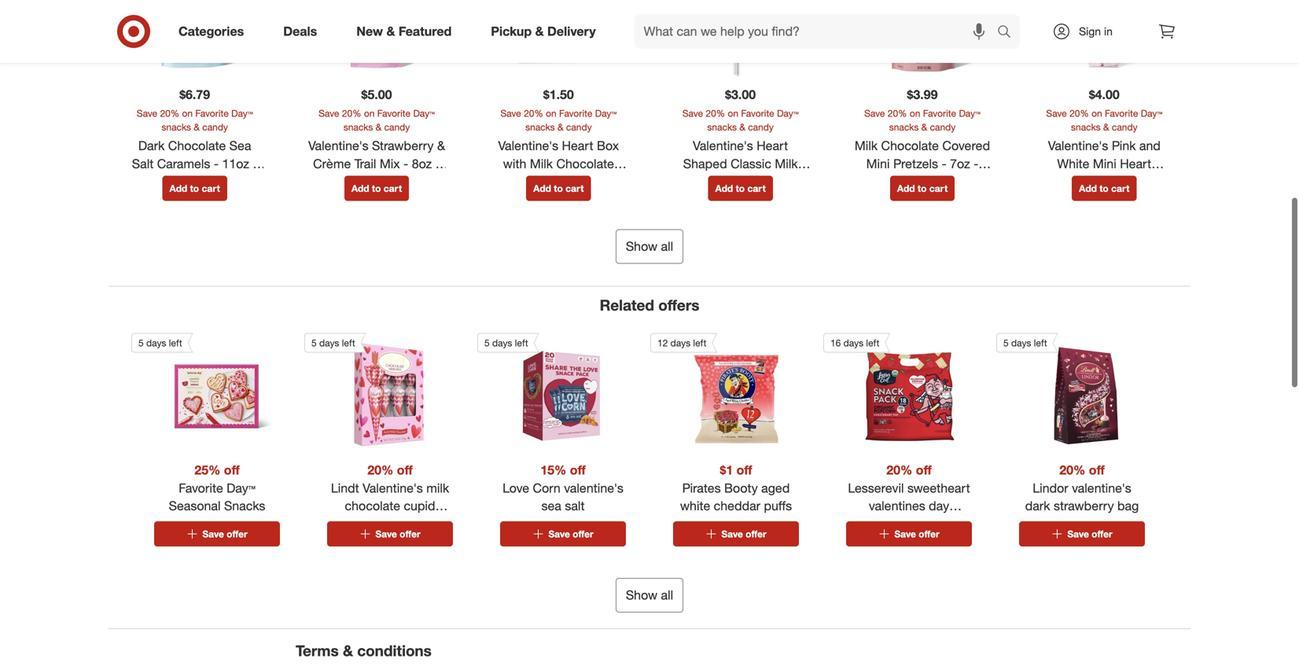 Task type: describe. For each thing, give the bounding box(es) containing it.
off for sweetheart
[[917, 463, 932, 478]]

and
[[1140, 138, 1161, 153]]

favorite inside 25% off favorite day™ seasonal snacks
[[179, 481, 223, 496]]

booty
[[725, 481, 758, 496]]

categories link
[[165, 14, 264, 49]]

cart for valentine's strawberry & crème trail mix - 8oz - favorite day™
[[384, 183, 402, 195]]

candy for $1.50
[[566, 121, 592, 133]]

milk
[[427, 481, 449, 496]]

on for $1.50
[[546, 108, 557, 119]]

save offer for strawberry
[[1068, 528, 1113, 540]]

save inside $5.00 save 20% on favorite day™ snacks & candy valentine's strawberry & crème trail mix - 8oz - favorite day™
[[319, 108, 339, 119]]

20% off lesserevil sweetheart valentines day popcorn
[[849, 463, 971, 532]]

20% inside 20% off lindt valentine's milk chocolate cupid arrows
[[368, 463, 394, 478]]

favorite down the $6.79
[[195, 108, 229, 119]]

favorite down $5.00
[[377, 108, 411, 119]]

& right 'terms'
[[343, 642, 353, 660]]

5 for 15% off love corn valentine's sea salt
[[485, 337, 490, 349]]

save offer button for chocolate
[[327, 522, 453, 547]]

$6.79 save 20% on favorite day™ snacks & candy dark chocolate sea salt caramels - 11oz - favorite day™
[[132, 87, 258, 189]]

25%
[[195, 463, 221, 478]]

terms & conditions
[[296, 642, 432, 660]]

on for $6.79
[[182, 108, 193, 119]]

days for 15% off love corn valentine's sea salt
[[493, 337, 513, 349]]

days for 20% off lesserevil sweetheart valentines day popcorn
[[844, 337, 864, 349]]

add to cart button for $3.00
[[709, 176, 773, 201]]

add for $4.00
[[1080, 183, 1098, 195]]

3 cart from the left
[[566, 183, 584, 195]]

valentine's inside the 20% off lindor valentine's dark strawberry bag
[[1073, 481, 1132, 496]]

2.1oz
[[1045, 192, 1076, 207]]

20% inside 20% off lesserevil sweetheart valentines day popcorn
[[887, 463, 913, 478]]

offer for sea
[[573, 528, 594, 540]]

5 days left for 20% off lindt valentine's milk chocolate cupid arrows
[[312, 337, 355, 349]]

days for 20% off lindor valentine's dark strawberry bag
[[1012, 337, 1032, 349]]

covered
[[943, 138, 991, 153]]

save offer for chocolate
[[376, 528, 421, 540]]

bag
[[1118, 499, 1140, 514]]

show for show all "link"
[[626, 239, 658, 254]]

save offer button for strawberry
[[1020, 522, 1146, 547]]

pickup & delivery link
[[478, 14, 616, 49]]

- right 7oz
[[974, 156, 979, 171]]

popcorn
[[886, 517, 934, 532]]

add for $6.79
[[170, 183, 187, 195]]

save inside $4.00 save 20% on favorite day™ snacks & candy valentine's pink and white mini heart marshmallows bag - 2.1oz - favorite day™
[[1047, 108, 1068, 119]]

sign in link
[[1039, 14, 1138, 49]]

favorite down marshmallows
[[1088, 192, 1132, 207]]

20% for $6.79
[[160, 108, 180, 119]]

chocolate inside $3.00 save 20% on favorite day™ snacks & candy valentine's heart shaped classic milk chocolate pop - 1.76oz - favorite day™
[[674, 174, 732, 189]]

heart inside $4.00 save 20% on favorite day™ snacks & candy valentine's pink and white mini heart marshmallows bag - 2.1oz - favorite day™
[[1121, 156, 1152, 171]]

search
[[991, 25, 1029, 41]]

pirates
[[683, 481, 721, 496]]

shaped
[[684, 156, 728, 171]]

chocolate for caramels
[[168, 138, 226, 153]]

add to cart button for $1.50
[[527, 176, 591, 201]]

classic
[[731, 156, 772, 171]]

days for 25% off favorite day™ seasonal snacks
[[146, 337, 166, 349]]

offer for white
[[746, 528, 767, 540]]

& inside the $3.99 save 20% on favorite day™ snacks & candy milk chocolate covered mini pretzels - 7oz - favorite day™
[[922, 121, 928, 133]]

cheddar
[[714, 499, 761, 514]]

strawberry
[[372, 138, 434, 153]]

add to cart for $1.50
[[534, 183, 584, 195]]

$1.50 save 20% on favorite day™ snacks & candy
[[501, 87, 617, 133]]

save inside the $3.99 save 20% on favorite day™ snacks & candy milk chocolate covered mini pretzels - 7oz - favorite day™
[[865, 108, 886, 119]]

$1.50
[[544, 87, 574, 102]]

offer for snacks
[[227, 528, 248, 540]]

left for 20% off lesserevil sweetheart valentines day popcorn
[[867, 337, 880, 349]]

$6.79
[[180, 87, 210, 102]]

save inside $3.00 save 20% on favorite day™ snacks & candy valentine's heart shaped classic milk chocolate pop - 1.76oz - favorite day™
[[683, 108, 704, 119]]

favorite inside $1.50 save 20% on favorite day™ snacks & candy
[[560, 108, 593, 119]]

$3.99 save 20% on favorite day™ snacks & candy milk chocolate covered mini pretzels - 7oz - favorite day™
[[855, 87, 991, 189]]

12
[[658, 337, 668, 349]]

love
[[503, 481, 530, 496]]

lindt
[[331, 481, 359, 496]]

aged
[[762, 481, 790, 496]]

& inside $3.00 save 20% on favorite day™ snacks & candy valentine's heart shaped classic milk chocolate pop - 1.76oz - favorite day™
[[740, 121, 746, 133]]

15%
[[541, 463, 567, 478]]

add for $3.99
[[898, 183, 916, 195]]

- left 8oz
[[404, 156, 409, 171]]

8oz
[[412, 156, 432, 171]]

snacks for $3.99
[[890, 121, 919, 133]]

days for $1 off pirates booty aged white cheddar puffs
[[671, 337, 691, 349]]

pickup
[[491, 24, 532, 39]]

all for show all "button"
[[661, 588, 674, 603]]

lindor
[[1033, 481, 1069, 496]]

on for $3.99
[[910, 108, 921, 119]]

add to cart button for $4.00
[[1073, 176, 1137, 201]]

off for valentine's
[[1090, 463, 1105, 478]]

related
[[600, 296, 655, 315]]

20% off lindor valentine's dark strawberry bag
[[1026, 463, 1140, 514]]

day™ inside $1.50 save 20% on favorite day™ snacks & candy
[[595, 108, 617, 119]]

5 days left for 15% off love corn valentine's sea salt
[[485, 337, 529, 349]]

pop
[[736, 174, 758, 189]]

save offer button for sea
[[500, 522, 626, 547]]

new
[[357, 24, 383, 39]]

dark
[[138, 138, 165, 153]]

snacks for $6.79
[[162, 121, 191, 133]]

5 days left for 20% off lindor valentine's dark strawberry bag
[[1004, 337, 1048, 349]]

$4.00
[[1090, 87, 1120, 102]]

$1 off pirates booty aged white cheddar puffs
[[681, 463, 792, 514]]

& inside pickup & delivery link
[[536, 24, 544, 39]]

candy for $3.99
[[931, 121, 956, 133]]

$3.00
[[726, 87, 756, 102]]

in
[[1105, 24, 1113, 38]]

show for show all "button"
[[626, 588, 658, 603]]

off for booty
[[737, 463, 753, 478]]

offers
[[659, 296, 700, 315]]

caramels
[[157, 156, 210, 171]]

favorite down $4.00
[[1106, 108, 1139, 119]]

sign
[[1080, 24, 1102, 38]]

to for $1.50
[[554, 183, 563, 195]]

arrows
[[371, 517, 409, 532]]

favorite down caramels
[[157, 174, 201, 189]]

cart for milk chocolate covered mini pretzels - 7oz - favorite day™
[[930, 183, 948, 195]]

20% for $1.50
[[524, 108, 544, 119]]

snacks
[[224, 499, 266, 514]]

show all link
[[616, 230, 684, 264]]

7oz
[[951, 156, 971, 171]]

valentines
[[869, 499, 926, 514]]

& right strawberry
[[437, 138, 445, 153]]

- left 7oz
[[942, 156, 947, 171]]

& inside $1.50 save 20% on favorite day™ snacks & candy
[[558, 121, 564, 133]]

left for $1 off pirates booty aged white cheddar puffs
[[694, 337, 707, 349]]

- down shaped
[[698, 192, 703, 207]]

- right 11oz
[[253, 156, 258, 171]]

What can we help you find? suggestions appear below search field
[[635, 14, 1002, 49]]

5 for 25% off favorite day™ seasonal snacks
[[138, 337, 144, 349]]

pink
[[1113, 138, 1137, 153]]

milk inside the $3.99 save 20% on favorite day™ snacks & candy milk chocolate covered mini pretzels - 7oz - favorite day™
[[855, 138, 878, 153]]

candy for $6.79
[[202, 121, 228, 133]]

add for $5.00
[[352, 183, 370, 195]]

cart for dark chocolate sea salt caramels - 11oz - favorite day™
[[202, 183, 220, 195]]

20% inside the 20% off lindor valentine's dark strawberry bag
[[1060, 463, 1086, 478]]

related offers
[[600, 296, 700, 315]]

crème
[[313, 156, 351, 171]]

$5.00 save 20% on favorite day™ snacks & candy valentine's strawberry & crème trail mix - 8oz - favorite day™
[[308, 87, 445, 189]]

20% for $5.00
[[342, 108, 362, 119]]

off for day™
[[224, 463, 240, 478]]

add to cart for $3.99
[[898, 183, 948, 195]]

featured
[[399, 24, 452, 39]]

$3.00 save 20% on favorite day™ snacks & candy valentine's heart shaped classic milk chocolate pop - 1.76oz - favorite day™
[[674, 87, 808, 207]]

all for show all "link"
[[661, 239, 674, 254]]

trail
[[355, 156, 376, 171]]

add to cart for $6.79
[[170, 183, 220, 195]]

pretzels
[[894, 156, 939, 171]]

show all button
[[616, 578, 684, 613]]

save inside $1.50 save 20% on favorite day™ snacks & candy
[[501, 108, 522, 119]]

pickup & delivery
[[491, 24, 596, 39]]

save offer for snacks
[[202, 528, 248, 540]]

marshmallows
[[1047, 174, 1128, 189]]

$4.00 save 20% on favorite day™ snacks & candy valentine's pink and white mini heart marshmallows bag - 2.1oz - favorite day™
[[1045, 87, 1165, 207]]



Task type: locate. For each thing, give the bounding box(es) containing it.
chocolate up caramels
[[168, 138, 226, 153]]

snacks inside $5.00 save 20% on favorite day™ snacks & candy valentine's strawberry & crème trail mix - 8oz - favorite day™
[[344, 121, 373, 133]]

4 off from the left
[[737, 463, 753, 478]]

valentine's up chocolate
[[363, 481, 423, 496]]

offer down strawberry
[[1092, 528, 1113, 540]]

sea
[[230, 138, 251, 153]]

1 off from the left
[[224, 463, 240, 478]]

1 add to cart from the left
[[170, 183, 220, 195]]

2 save offer button from the left
[[327, 522, 453, 547]]

25% off favorite day™ seasonal snacks
[[169, 463, 266, 514]]

valentine's for classic
[[693, 138, 754, 153]]

offer down salt
[[573, 528, 594, 540]]

5 off from the left
[[917, 463, 932, 478]]

save offer for day
[[895, 528, 940, 540]]

save offer down valentines
[[895, 528, 940, 540]]

valentine's up white
[[1049, 138, 1109, 153]]

& down the $6.79
[[194, 121, 200, 133]]

new & featured link
[[343, 14, 472, 49]]

snacks inside $3.00 save 20% on favorite day™ snacks & candy valentine's heart shaped classic milk chocolate pop - 1.76oz - favorite day™
[[708, 121, 737, 133]]

left for 25% off favorite day™ seasonal snacks
[[169, 337, 182, 349]]

20% off lindt valentine's milk chocolate cupid arrows
[[331, 463, 449, 532]]

1 horizontal spatial mini
[[1094, 156, 1117, 171]]

to for $6.79
[[190, 183, 199, 195]]

2 left from the left
[[342, 337, 355, 349]]

all inside "link"
[[661, 239, 674, 254]]

1 5 days left from the left
[[138, 337, 182, 349]]

favorite
[[195, 108, 229, 119], [377, 108, 411, 119], [560, 108, 593, 119], [742, 108, 775, 119], [924, 108, 957, 119], [1106, 108, 1139, 119], [157, 174, 201, 189], [339, 174, 383, 189], [885, 174, 929, 189], [707, 192, 751, 207], [1088, 192, 1132, 207], [179, 481, 223, 496]]

on inside $5.00 save 20% on favorite day™ snacks & candy valentine's strawberry & crème trail mix - 8oz - favorite day™
[[364, 108, 375, 119]]

20% inside the $3.99 save 20% on favorite day™ snacks & candy milk chocolate covered mini pretzels - 7oz - favorite day™
[[888, 108, 908, 119]]

on inside $3.00 save 20% on favorite day™ snacks & candy valentine's heart shaped classic milk chocolate pop - 1.76oz - favorite day™
[[728, 108, 739, 119]]

lesserevil
[[849, 481, 905, 496]]

day™ inside 25% off favorite day™ seasonal snacks
[[227, 481, 256, 496]]

salt
[[132, 156, 154, 171]]

valentine's
[[308, 138, 369, 153], [693, 138, 754, 153], [1049, 138, 1109, 153], [363, 481, 423, 496]]

4 days from the left
[[671, 337, 691, 349]]

valentine's inside 15% off love corn valentine's sea salt
[[564, 481, 624, 496]]

mix
[[380, 156, 400, 171]]

& down $3.99
[[922, 121, 928, 133]]

to for $5.00
[[372, 183, 381, 195]]

2 5 days left from the left
[[312, 337, 355, 349]]

2 5 from the left
[[312, 337, 317, 349]]

3 days from the left
[[493, 337, 513, 349]]

bag
[[1132, 174, 1154, 189]]

5 snacks from the left
[[890, 121, 919, 133]]

candy for $3.00
[[749, 121, 774, 133]]

& down $3.00
[[740, 121, 746, 133]]

4 save offer button from the left
[[674, 522, 799, 547]]

1 left from the left
[[169, 337, 182, 349]]

add for $3.00
[[716, 183, 734, 195]]

on
[[182, 108, 193, 119], [364, 108, 375, 119], [546, 108, 557, 119], [728, 108, 739, 119], [910, 108, 921, 119], [1092, 108, 1103, 119]]

left for 20% off lindt valentine's milk chocolate cupid arrows
[[342, 337, 355, 349]]

0 vertical spatial all
[[661, 239, 674, 254]]

1 candy from the left
[[202, 121, 228, 133]]

snacks down $5.00
[[344, 121, 373, 133]]

heart
[[757, 138, 789, 153], [1121, 156, 1152, 171]]

0 horizontal spatial valentine's
[[564, 481, 624, 496]]

valentine's for crème
[[308, 138, 369, 153]]

1 save offer button from the left
[[154, 522, 280, 547]]

$3.99
[[908, 87, 938, 102]]

offer for strawberry
[[1092, 528, 1113, 540]]

1 horizontal spatial heart
[[1121, 156, 1152, 171]]

days
[[146, 337, 166, 349], [319, 337, 339, 349], [493, 337, 513, 349], [671, 337, 691, 349], [844, 337, 864, 349], [1012, 337, 1032, 349]]

4 snacks from the left
[[708, 121, 737, 133]]

3 5 from the left
[[485, 337, 490, 349]]

- right 8oz
[[436, 156, 441, 171]]

snacks up dark
[[162, 121, 191, 133]]

6 off from the left
[[1090, 463, 1105, 478]]

4 left from the left
[[694, 337, 707, 349]]

0 vertical spatial show all
[[626, 239, 674, 254]]

chocolate down shaped
[[674, 174, 732, 189]]

1 5 from the left
[[138, 337, 144, 349]]

to for $3.00
[[736, 183, 745, 195]]

1 show all from the top
[[626, 239, 674, 254]]

$1
[[720, 463, 734, 478]]

1 on from the left
[[182, 108, 193, 119]]

on for $4.00
[[1092, 108, 1103, 119]]

snacks down $3.00
[[708, 121, 737, 133]]

on down $4.00
[[1092, 108, 1103, 119]]

show all inside "link"
[[626, 239, 674, 254]]

3 to from the left
[[554, 183, 563, 195]]

on down $3.99
[[910, 108, 921, 119]]

20% inside $6.79 save 20% on favorite day™ snacks & candy dark chocolate sea salt caramels - 11oz - favorite day™
[[160, 108, 180, 119]]

& right pickup
[[536, 24, 544, 39]]

& down $1.50
[[558, 121, 564, 133]]

save offer button down chocolate
[[327, 522, 453, 547]]

$5.00
[[362, 87, 392, 102]]

off up the sweetheart
[[917, 463, 932, 478]]

chocolate for pretzels
[[882, 138, 940, 153]]

on down $3.00
[[728, 108, 739, 119]]

snacks for $4.00
[[1072, 121, 1101, 133]]

5 candy from the left
[[931, 121, 956, 133]]

2 offer from the left
[[400, 528, 421, 540]]

left for 15% off love corn valentine's sea salt
[[515, 337, 529, 349]]

6 add from the left
[[1080, 183, 1098, 195]]

4 add to cart from the left
[[716, 183, 766, 195]]

candy inside the $3.99 save 20% on favorite day™ snacks & candy milk chocolate covered mini pretzels - 7oz - favorite day™
[[931, 121, 956, 133]]

snacks down $1.50
[[526, 121, 555, 133]]

2 days from the left
[[319, 337, 339, 349]]

snacks
[[162, 121, 191, 133], [344, 121, 373, 133], [526, 121, 555, 133], [708, 121, 737, 133], [890, 121, 919, 133], [1072, 121, 1101, 133]]

0 vertical spatial heart
[[757, 138, 789, 153]]

left
[[169, 337, 182, 349], [342, 337, 355, 349], [515, 337, 529, 349], [694, 337, 707, 349], [867, 337, 880, 349], [1035, 337, 1048, 349]]

5
[[138, 337, 144, 349], [312, 337, 317, 349], [485, 337, 490, 349], [1004, 337, 1009, 349]]

heart up classic
[[757, 138, 789, 153]]

on inside the $3.99 save 20% on favorite day™ snacks & candy milk chocolate covered mini pretzels - 7oz - favorite day™
[[910, 108, 921, 119]]

5 add to cart button from the left
[[891, 176, 955, 201]]

4 on from the left
[[728, 108, 739, 119]]

6 add to cart from the left
[[1080, 183, 1130, 195]]

off inside 20% off lindt valentine's milk chocolate cupid arrows
[[397, 463, 413, 478]]

6 add to cart button from the left
[[1073, 176, 1137, 201]]

add to cart for $3.00
[[716, 183, 766, 195]]

save offer button down strawberry
[[1020, 522, 1146, 547]]

cart
[[202, 183, 220, 195], [384, 183, 402, 195], [566, 183, 584, 195], [748, 183, 766, 195], [930, 183, 948, 195], [1112, 183, 1130, 195]]

2 off from the left
[[397, 463, 413, 478]]

save offer down snacks
[[202, 528, 248, 540]]

snacks for $3.00
[[708, 121, 737, 133]]

valentine's for white
[[1049, 138, 1109, 153]]

cart for valentine's heart shaped classic milk chocolate pop - 1.76oz - favorite day™
[[748, 183, 766, 195]]

candy up pink
[[1113, 121, 1138, 133]]

off right the 15%
[[570, 463, 586, 478]]

favorite down pretzels
[[885, 174, 929, 189]]

candy inside $6.79 save 20% on favorite day™ snacks & candy dark chocolate sea salt caramels - 11oz - favorite day™
[[202, 121, 228, 133]]

4 cart from the left
[[748, 183, 766, 195]]

3 on from the left
[[546, 108, 557, 119]]

mini inside $4.00 save 20% on favorite day™ snacks & candy valentine's pink and white mini heart marshmallows bag - 2.1oz - favorite day™
[[1094, 156, 1117, 171]]

4 5 from the left
[[1004, 337, 1009, 349]]

5 for 20% off lindor valentine's dark strawberry bag
[[1004, 337, 1009, 349]]

mini inside the $3.99 save 20% on favorite day™ snacks & candy milk chocolate covered mini pretzels - 7oz - favorite day™
[[867, 156, 890, 171]]

snacks for $1.50
[[526, 121, 555, 133]]

1 snacks from the left
[[162, 121, 191, 133]]

6 on from the left
[[1092, 108, 1103, 119]]

save offer button down seasonal
[[154, 522, 280, 547]]

snacks down $4.00
[[1072, 121, 1101, 133]]

- down marshmallows
[[1079, 192, 1084, 207]]

show all for show all "button"
[[626, 588, 674, 603]]

on inside $4.00 save 20% on favorite day™ snacks & candy valentine's pink and white mini heart marshmallows bag - 2.1oz - favorite day™
[[1092, 108, 1103, 119]]

6 candy from the left
[[1113, 121, 1138, 133]]

snacks for $5.00
[[344, 121, 373, 133]]

cart for valentine's pink and white mini heart marshmallows bag - 2.1oz - favorite day™
[[1112, 183, 1130, 195]]

6 to from the left
[[1100, 183, 1109, 195]]

1 days from the left
[[146, 337, 166, 349]]

3 add to cart button from the left
[[527, 176, 591, 201]]

strawberry
[[1054, 499, 1115, 514]]

seasonal
[[169, 499, 221, 514]]

to
[[190, 183, 199, 195], [372, 183, 381, 195], [554, 183, 563, 195], [736, 183, 745, 195], [918, 183, 927, 195], [1100, 183, 1109, 195]]

on down $5.00
[[364, 108, 375, 119]]

off inside 20% off lesserevil sweetheart valentines day popcorn
[[917, 463, 932, 478]]

save offer button down sea
[[500, 522, 626, 547]]

& inside $4.00 save 20% on favorite day™ snacks & candy valentine's pink and white mini heart marshmallows bag - 2.1oz - favorite day™
[[1104, 121, 1110, 133]]

6 days from the left
[[1012, 337, 1032, 349]]

mini up marshmallows
[[1094, 156, 1117, 171]]

20% for $3.99
[[888, 108, 908, 119]]

2 add to cart button from the left
[[345, 176, 409, 201]]

milk inside $3.00 save 20% on favorite day™ snacks & candy valentine's heart shaped classic milk chocolate pop - 1.76oz - favorite day™
[[775, 156, 798, 171]]

valentine's inside $5.00 save 20% on favorite day™ snacks & candy valentine's strawberry & crème trail mix - 8oz - favorite day™
[[308, 138, 369, 153]]

6 save offer from the left
[[1068, 528, 1113, 540]]

snacks inside $1.50 save 20% on favorite day™ snacks & candy
[[526, 121, 555, 133]]

search button
[[991, 14, 1029, 52]]

candy down $1.50
[[566, 121, 592, 133]]

1 vertical spatial show all
[[626, 588, 674, 603]]

20% for $3.00
[[706, 108, 726, 119]]

off inside the $1 off pirates booty aged white cheddar puffs
[[737, 463, 753, 478]]

2 show from the top
[[626, 588, 658, 603]]

day
[[929, 499, 950, 514]]

6 save offer button from the left
[[1020, 522, 1146, 547]]

heart up bag
[[1121, 156, 1152, 171]]

3 5 days left from the left
[[485, 337, 529, 349]]

categories
[[179, 24, 244, 39]]

5 on from the left
[[910, 108, 921, 119]]

2 valentine's from the left
[[1073, 481, 1132, 496]]

4 candy from the left
[[749, 121, 774, 133]]

add to cart for $5.00
[[352, 183, 402, 195]]

2 horizontal spatial chocolate
[[882, 138, 940, 153]]

3 save offer button from the left
[[500, 522, 626, 547]]

offer for day
[[919, 528, 940, 540]]

favorite down trail
[[339, 174, 383, 189]]

add to cart button for $5.00
[[345, 176, 409, 201]]

off inside 25% off favorite day™ seasonal snacks
[[224, 463, 240, 478]]

0 horizontal spatial milk
[[775, 156, 798, 171]]

left for 20% off lindor valentine's dark strawberry bag
[[1035, 337, 1048, 349]]

5 left from the left
[[867, 337, 880, 349]]

deals link
[[270, 14, 337, 49]]

save offer button down valentines
[[847, 522, 973, 547]]

snacks inside $4.00 save 20% on favorite day™ snacks & candy valentine's pink and white mini heart marshmallows bag - 2.1oz - favorite day™
[[1072, 121, 1101, 133]]

valentine's
[[564, 481, 624, 496], [1073, 481, 1132, 496]]

favorite up seasonal
[[179, 481, 223, 496]]

on inside $1.50 save 20% on favorite day™ snacks & candy
[[546, 108, 557, 119]]

chocolate inside the $3.99 save 20% on favorite day™ snacks & candy milk chocolate covered mini pretzels - 7oz - favorite day™
[[882, 138, 940, 153]]

save offer down strawberry
[[1068, 528, 1113, 540]]

candy up covered
[[931, 121, 956, 133]]

candy down the $6.79
[[202, 121, 228, 133]]

1 vertical spatial milk
[[775, 156, 798, 171]]

terms
[[296, 642, 339, 660]]

5 save offer from the left
[[895, 528, 940, 540]]

& right new on the left of the page
[[387, 24, 395, 39]]

1 valentine's from the left
[[564, 481, 624, 496]]

15% off love corn valentine's sea salt
[[503, 463, 624, 514]]

show inside "button"
[[626, 588, 658, 603]]

candy up strawberry
[[384, 121, 410, 133]]

5 for 20% off lindt valentine's milk chocolate cupid arrows
[[312, 337, 317, 349]]

save offer down salt
[[549, 528, 594, 540]]

chocolate inside $6.79 save 20% on favorite day™ snacks & candy dark chocolate sea salt caramels - 11oz - favorite day™
[[168, 138, 226, 153]]

20%
[[160, 108, 180, 119], [342, 108, 362, 119], [524, 108, 544, 119], [706, 108, 726, 119], [888, 108, 908, 119], [1070, 108, 1090, 119], [368, 463, 394, 478], [887, 463, 913, 478], [1060, 463, 1086, 478]]

on down the $6.79
[[182, 108, 193, 119]]

5 offer from the left
[[919, 528, 940, 540]]

all inside "button"
[[661, 588, 674, 603]]

2 all from the top
[[661, 588, 674, 603]]

chocolate up pretzels
[[882, 138, 940, 153]]

- left 11oz
[[214, 156, 219, 171]]

offer down the cheddar
[[746, 528, 767, 540]]

add to cart for $4.00
[[1080, 183, 1130, 195]]

show all for show all "link"
[[626, 239, 674, 254]]

1 to from the left
[[190, 183, 199, 195]]

sign in
[[1080, 24, 1113, 38]]

5 save offer button from the left
[[847, 522, 973, 547]]

save offer for white
[[722, 528, 767, 540]]

1 vertical spatial show
[[626, 588, 658, 603]]

3 snacks from the left
[[526, 121, 555, 133]]

16 days left
[[831, 337, 880, 349]]

off
[[224, 463, 240, 478], [397, 463, 413, 478], [570, 463, 586, 478], [737, 463, 753, 478], [917, 463, 932, 478], [1090, 463, 1105, 478]]

save offer button for day
[[847, 522, 973, 547]]

day™
[[231, 108, 253, 119], [413, 108, 435, 119], [595, 108, 617, 119], [778, 108, 799, 119], [960, 108, 981, 119], [1142, 108, 1163, 119], [204, 174, 233, 189], [386, 174, 415, 189], [933, 174, 961, 189], [755, 192, 784, 207], [1136, 192, 1165, 207], [227, 481, 256, 496]]

show all inside "button"
[[626, 588, 674, 603]]

6 cart from the left
[[1112, 183, 1130, 195]]

on down $1.50
[[546, 108, 557, 119]]

1 offer from the left
[[227, 528, 248, 540]]

candy for $4.00
[[1113, 121, 1138, 133]]

days for 20% off lindt valentine's milk chocolate cupid arrows
[[319, 337, 339, 349]]

4 add from the left
[[716, 183, 734, 195]]

snacks inside $6.79 save 20% on favorite day™ snacks & candy dark chocolate sea salt caramels - 11oz - favorite day™
[[162, 121, 191, 133]]

save offer down the cheddar
[[722, 528, 767, 540]]

all
[[661, 239, 674, 254], [661, 588, 674, 603]]

5 add from the left
[[898, 183, 916, 195]]

16
[[831, 337, 841, 349]]

off right 25%
[[224, 463, 240, 478]]

on for $5.00
[[364, 108, 375, 119]]

0 vertical spatial milk
[[855, 138, 878, 153]]

white
[[681, 499, 711, 514]]

chocolate
[[168, 138, 226, 153], [882, 138, 940, 153], [674, 174, 732, 189]]

2 mini from the left
[[1094, 156, 1117, 171]]

save inside $6.79 save 20% on favorite day™ snacks & candy dark chocolate sea salt caramels - 11oz - favorite day™
[[137, 108, 157, 119]]

snacks inside the $3.99 save 20% on favorite day™ snacks & candy milk chocolate covered mini pretzels - 7oz - favorite day™
[[890, 121, 919, 133]]

- right bag
[[1158, 174, 1163, 189]]

off up 'cupid'
[[397, 463, 413, 478]]

4 5 days left from the left
[[1004, 337, 1048, 349]]

sea
[[542, 499, 562, 514]]

candy inside $4.00 save 20% on favorite day™ snacks & candy valentine's pink and white mini heart marshmallows bag - 2.1oz - favorite day™
[[1113, 121, 1138, 133]]

off inside the 20% off lindor valentine's dark strawberry bag
[[1090, 463, 1105, 478]]

save offer button for snacks
[[154, 522, 280, 547]]

3 left from the left
[[515, 337, 529, 349]]

save offer down 'cupid'
[[376, 528, 421, 540]]

20% inside $1.50 save 20% on favorite day™ snacks & candy
[[524, 108, 544, 119]]

snacks down $3.99
[[890, 121, 919, 133]]

& inside $6.79 save 20% on favorite day™ snacks & candy dark chocolate sea salt caramels - 11oz - favorite day™
[[194, 121, 200, 133]]

5 days left for 25% off favorite day™ seasonal snacks
[[138, 337, 182, 349]]

offer down day
[[919, 528, 940, 540]]

2 cart from the left
[[384, 183, 402, 195]]

5 to from the left
[[918, 183, 927, 195]]

add to cart button
[[162, 176, 227, 201], [345, 176, 409, 201], [527, 176, 591, 201], [709, 176, 773, 201], [891, 176, 955, 201], [1073, 176, 1137, 201]]

on for $3.00
[[728, 108, 739, 119]]

mini left pretzels
[[867, 156, 890, 171]]

12 days left
[[658, 337, 707, 349]]

candy inside $1.50 save 20% on favorite day™ snacks & candy
[[566, 121, 592, 133]]

2 save offer from the left
[[376, 528, 421, 540]]

4 save offer from the left
[[722, 528, 767, 540]]

3 offer from the left
[[573, 528, 594, 540]]

new & featured
[[357, 24, 452, 39]]

dark
[[1026, 499, 1051, 514]]

valentine's inside 20% off lindt valentine's milk chocolate cupid arrows
[[363, 481, 423, 496]]

add to cart button for $3.99
[[891, 176, 955, 201]]

favorite down $3.99
[[924, 108, 957, 119]]

heart inside $3.00 save 20% on favorite day™ snacks & candy valentine's heart shaped classic milk chocolate pop - 1.76oz - favorite day™
[[757, 138, 789, 153]]

0 horizontal spatial mini
[[867, 156, 890, 171]]

save offer button for white
[[674, 522, 799, 547]]

candy
[[202, 121, 228, 133], [384, 121, 410, 133], [566, 121, 592, 133], [749, 121, 774, 133], [931, 121, 956, 133], [1113, 121, 1138, 133]]

favorite down $3.00
[[742, 108, 775, 119]]

20% for $4.00
[[1070, 108, 1090, 119]]

4 to from the left
[[736, 183, 745, 195]]

chocolate
[[345, 499, 401, 514]]

valentine's up salt
[[564, 481, 624, 496]]

conditions
[[357, 642, 432, 660]]

6 snacks from the left
[[1072, 121, 1101, 133]]

3 off from the left
[[570, 463, 586, 478]]

4 offer from the left
[[746, 528, 767, 540]]

to for $4.00
[[1100, 183, 1109, 195]]

2 candy from the left
[[384, 121, 410, 133]]

0 horizontal spatial heart
[[757, 138, 789, 153]]

& down $4.00
[[1104, 121, 1110, 133]]

1 vertical spatial heart
[[1121, 156, 1152, 171]]

1 vertical spatial all
[[661, 588, 674, 603]]

candy inside $3.00 save 20% on favorite day™ snacks & candy valentine's heart shaped classic milk chocolate pop - 1.76oz - favorite day™
[[749, 121, 774, 133]]

valentine's up crème
[[308, 138, 369, 153]]

6 offer from the left
[[1092, 528, 1113, 540]]

&
[[387, 24, 395, 39], [536, 24, 544, 39], [194, 121, 200, 133], [376, 121, 382, 133], [558, 121, 564, 133], [740, 121, 746, 133], [922, 121, 928, 133], [1104, 121, 1110, 133], [437, 138, 445, 153], [343, 642, 353, 660]]

to for $3.99
[[918, 183, 927, 195]]

-
[[214, 156, 219, 171], [253, 156, 258, 171], [404, 156, 409, 171], [436, 156, 441, 171], [942, 156, 947, 171], [974, 156, 979, 171], [762, 174, 767, 189], [1158, 174, 1163, 189], [698, 192, 703, 207], [1079, 192, 1084, 207]]

cupid
[[404, 499, 436, 514]]

offer down snacks
[[227, 528, 248, 540]]

5 days from the left
[[844, 337, 864, 349]]

20% inside $4.00 save 20% on favorite day™ snacks & candy valentine's pink and white mini heart marshmallows bag - 2.1oz - favorite day™
[[1070, 108, 1090, 119]]

deals
[[283, 24, 317, 39]]

offer
[[227, 528, 248, 540], [400, 528, 421, 540], [573, 528, 594, 540], [746, 528, 767, 540], [919, 528, 940, 540], [1092, 528, 1113, 540]]

1 horizontal spatial chocolate
[[674, 174, 732, 189]]

2 add from the left
[[352, 183, 370, 195]]

offer down 'cupid'
[[400, 528, 421, 540]]

puffs
[[764, 499, 792, 514]]

11oz
[[222, 156, 249, 171]]

white
[[1058, 156, 1090, 171]]

1 horizontal spatial valentine's
[[1073, 481, 1132, 496]]

0 horizontal spatial chocolate
[[168, 138, 226, 153]]

favorite down pop
[[707, 192, 751, 207]]

show inside "link"
[[626, 239, 658, 254]]

& up strawberry
[[376, 121, 382, 133]]

corn
[[533, 481, 561, 496]]

- right pop
[[762, 174, 767, 189]]

5 add to cart from the left
[[898, 183, 948, 195]]

off inside 15% off love corn valentine's sea salt
[[570, 463, 586, 478]]

candy inside $5.00 save 20% on favorite day™ snacks & candy valentine's strawberry & crème trail mix - 8oz - favorite day™
[[384, 121, 410, 133]]

2 snacks from the left
[[344, 121, 373, 133]]

sweetheart
[[908, 481, 971, 496]]

save
[[137, 108, 157, 119], [319, 108, 339, 119], [501, 108, 522, 119], [683, 108, 704, 119], [865, 108, 886, 119], [1047, 108, 1068, 119], [202, 528, 224, 540], [376, 528, 397, 540], [549, 528, 570, 540], [722, 528, 743, 540], [895, 528, 917, 540], [1068, 528, 1090, 540]]

1 save offer from the left
[[202, 528, 248, 540]]

& inside new & featured link
[[387, 24, 395, 39]]

2 add to cart from the left
[[352, 183, 402, 195]]

valentine's up shaped
[[693, 138, 754, 153]]

save offer for sea
[[549, 528, 594, 540]]

save offer button down the cheddar
[[674, 522, 799, 547]]

valentine's inside $3.00 save 20% on favorite day™ snacks & candy valentine's heart shaped classic milk chocolate pop - 1.76oz - favorite day™
[[693, 138, 754, 153]]

6 left from the left
[[1035, 337, 1048, 349]]

2 to from the left
[[372, 183, 381, 195]]

offer for chocolate
[[400, 528, 421, 540]]

0 vertical spatial show
[[626, 239, 658, 254]]

1 show from the top
[[626, 239, 658, 254]]

save offer button
[[154, 522, 280, 547], [327, 522, 453, 547], [500, 522, 626, 547], [674, 522, 799, 547], [847, 522, 973, 547], [1020, 522, 1146, 547]]

delivery
[[548, 24, 596, 39]]

1 add from the left
[[170, 183, 187, 195]]

off up strawberry
[[1090, 463, 1105, 478]]

4 add to cart button from the left
[[709, 176, 773, 201]]

add to cart button for $6.79
[[162, 176, 227, 201]]

valentine's inside $4.00 save 20% on favorite day™ snacks & candy valentine's pink and white mini heart marshmallows bag - 2.1oz - favorite day™
[[1049, 138, 1109, 153]]

1.76oz
[[770, 174, 808, 189]]

candy for $5.00
[[384, 121, 410, 133]]

save offer
[[202, 528, 248, 540], [376, 528, 421, 540], [549, 528, 594, 540], [722, 528, 767, 540], [895, 528, 940, 540], [1068, 528, 1113, 540]]

20% inside $5.00 save 20% on favorite day™ snacks & candy valentine's strawberry & crème trail mix - 8oz - favorite day™
[[342, 108, 362, 119]]

favorite down $1.50
[[560, 108, 593, 119]]

3 save offer from the left
[[549, 528, 594, 540]]

1 cart from the left
[[202, 183, 220, 195]]

add for $1.50
[[534, 183, 552, 195]]

valentine's up strawberry
[[1073, 481, 1132, 496]]

5 cart from the left
[[930, 183, 948, 195]]

off right $1
[[737, 463, 753, 478]]

3 add from the left
[[534, 183, 552, 195]]

show
[[626, 239, 658, 254], [626, 588, 658, 603]]

1 all from the top
[[661, 239, 674, 254]]

on inside $6.79 save 20% on favorite day™ snacks & candy dark chocolate sea salt caramels - 11oz - favorite day™
[[182, 108, 193, 119]]

salt
[[565, 499, 585, 514]]

20% inside $3.00 save 20% on favorite day™ snacks & candy valentine's heart shaped classic milk chocolate pop - 1.76oz - favorite day™
[[706, 108, 726, 119]]

off for valentine's
[[397, 463, 413, 478]]

off for corn
[[570, 463, 586, 478]]

1 add to cart button from the left
[[162, 176, 227, 201]]

1 horizontal spatial milk
[[855, 138, 878, 153]]

3 add to cart from the left
[[534, 183, 584, 195]]

3 candy from the left
[[566, 121, 592, 133]]

2 show all from the top
[[626, 588, 674, 603]]

candy up classic
[[749, 121, 774, 133]]



Task type: vqa. For each thing, say whether or not it's contained in the screenshot.


